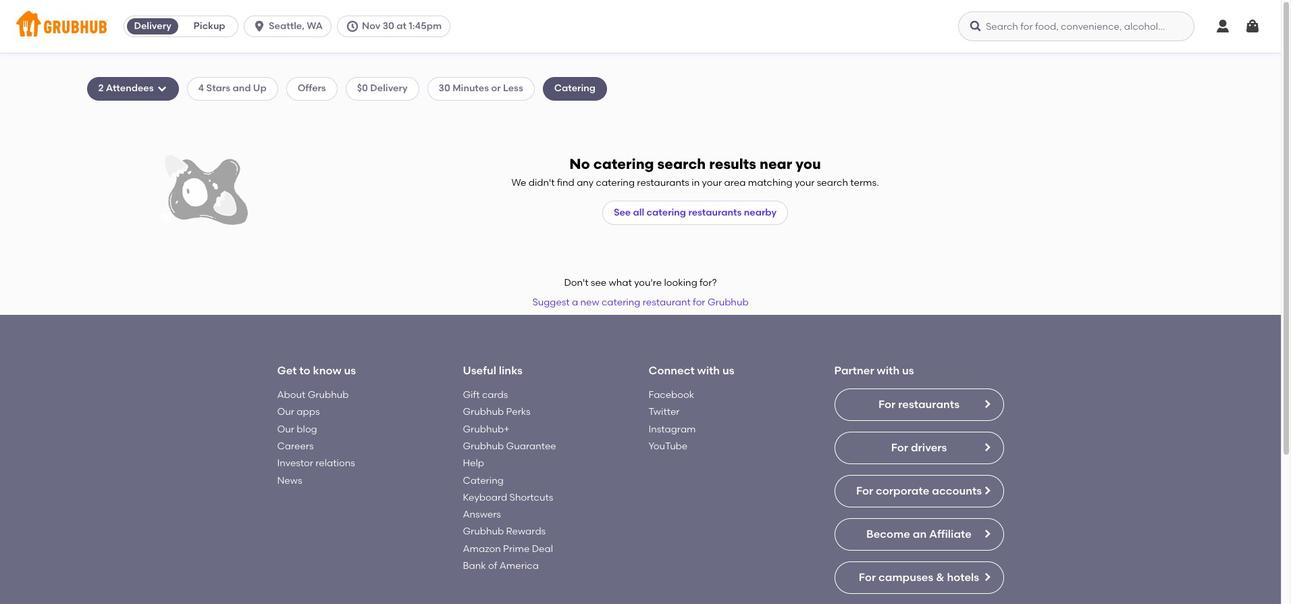 Task type: vqa. For each thing, say whether or not it's contained in the screenshot.
svg icon
yes



Task type: describe. For each thing, give the bounding box(es) containing it.
no
[[570, 155, 590, 172]]

accounts
[[933, 484, 983, 497]]

nov 30 at 1:45pm button
[[337, 16, 456, 37]]

for restaurants link
[[835, 389, 1004, 421]]

wa
[[307, 20, 323, 32]]

seattle,
[[269, 20, 305, 32]]

minutes
[[453, 83, 489, 94]]

grubhub inside 'button'
[[708, 296, 749, 308]]

delivery button
[[124, 16, 181, 37]]

main navigation navigation
[[0, 0, 1282, 53]]

our blog link
[[277, 423, 317, 435]]

for corporate accounts link
[[835, 475, 1004, 508]]

grubhub down grubhub+
[[463, 441, 504, 452]]

corporate
[[876, 484, 930, 497]]

become
[[867, 528, 911, 541]]

blog
[[297, 423, 317, 435]]

see
[[614, 207, 631, 218]]

4
[[198, 83, 204, 94]]

for?
[[700, 277, 717, 289]]

results
[[710, 155, 757, 172]]

right image for for campuses & hotels
[[982, 572, 993, 583]]

any
[[577, 177, 594, 188]]

facebook twitter instagram youtube
[[649, 389, 696, 452]]

with for connect
[[698, 364, 720, 377]]

see all catering restaurants nearby button
[[603, 201, 789, 225]]

no catering search results near you main content
[[0, 53, 1282, 604]]

rewards
[[506, 526, 546, 538]]

see all catering restaurants nearby
[[614, 207, 777, 218]]

matching
[[748, 177, 793, 188]]

right image for for corporate accounts
[[982, 485, 993, 496]]

nov 30 at 1:45pm
[[362, 20, 442, 32]]

for for for drivers
[[892, 441, 909, 454]]

near
[[760, 155, 793, 172]]

twitter link
[[649, 406, 680, 418]]

grubhub guarantee link
[[463, 441, 557, 452]]

about grubhub our apps our blog careers investor relations news
[[277, 389, 355, 486]]

america
[[500, 560, 539, 572]]

an
[[913, 528, 927, 541]]

grubhub+ link
[[463, 423, 510, 435]]

keyboard shortcuts link
[[463, 492, 554, 503]]

perks
[[506, 406, 531, 418]]

Search for food, convenience, alcohol... search field
[[959, 11, 1195, 41]]

restaurants inside no catering search results near you we didn't find any catering restaurants in your area matching your search terms.
[[637, 177, 690, 188]]

right image for become an affiliate
[[982, 528, 993, 539]]

connect with us
[[649, 364, 735, 377]]

attendees
[[106, 83, 154, 94]]

offers
[[298, 83, 326, 94]]

drivers
[[911, 441, 948, 454]]

relations
[[316, 458, 355, 469]]

up
[[253, 83, 267, 94]]

2
[[98, 83, 104, 94]]

catering inside 'button'
[[602, 296, 641, 308]]

for drivers link
[[835, 432, 1004, 464]]

right image for for restaurants
[[982, 399, 993, 410]]

a
[[572, 296, 579, 308]]

right image
[[982, 442, 993, 453]]

grubhub down gift cards link
[[463, 406, 504, 418]]

pickup
[[194, 20, 225, 32]]

1 us from the left
[[344, 364, 356, 377]]

about
[[277, 389, 306, 401]]

partner with us
[[835, 364, 915, 377]]

news
[[277, 475, 302, 486]]

gift
[[463, 389, 480, 401]]

looking
[[665, 277, 698, 289]]

cards
[[482, 389, 508, 401]]

get
[[277, 364, 297, 377]]

suggest a new catering restaurant for grubhub
[[533, 296, 749, 308]]

grubhub down answers link
[[463, 526, 504, 538]]

you
[[796, 155, 822, 172]]

all
[[634, 207, 645, 218]]

2 our from the top
[[277, 423, 295, 435]]

area
[[725, 177, 746, 188]]

svg image inside main navigation navigation
[[1245, 18, 1262, 34]]

hotels
[[948, 571, 980, 584]]

catering up any
[[594, 155, 654, 172]]

for restaurants
[[879, 398, 960, 411]]

or
[[492, 83, 501, 94]]

deal
[[532, 543, 553, 555]]

links
[[499, 364, 523, 377]]

help link
[[463, 458, 484, 469]]



Task type: locate. For each thing, give the bounding box(es) containing it.
grubhub rewards link
[[463, 526, 546, 538]]

youtube
[[649, 441, 688, 452]]

amazon
[[463, 543, 501, 555]]

pickup button
[[181, 16, 238, 37]]

with right partner
[[877, 364, 900, 377]]

restaurants down in
[[689, 207, 742, 218]]

0 vertical spatial our
[[277, 406, 295, 418]]

us for partner with us
[[903, 364, 915, 377]]

get to know us
[[277, 364, 356, 377]]

0 horizontal spatial search
[[658, 155, 706, 172]]

campuses
[[879, 571, 934, 584]]

at
[[397, 20, 407, 32]]

bank of america link
[[463, 560, 539, 572]]

1 horizontal spatial svg image
[[1245, 18, 1262, 34]]

restaurants left in
[[637, 177, 690, 188]]

investor
[[277, 458, 313, 469]]

2 your from the left
[[795, 177, 815, 188]]

for inside for campuses & hotels "link"
[[859, 571, 876, 584]]

suggest a new catering restaurant for grubhub button
[[527, 290, 755, 315]]

of
[[489, 560, 498, 572]]

search down the you at the right top of page
[[817, 177, 849, 188]]

4 stars and up
[[198, 83, 267, 94]]

1 horizontal spatial 30
[[439, 83, 451, 94]]

2 us from the left
[[723, 364, 735, 377]]

for left campuses
[[859, 571, 876, 584]]

for left corporate
[[857, 484, 874, 497]]

know
[[313, 364, 342, 377]]

3 right image from the top
[[982, 528, 993, 539]]

0 vertical spatial delivery
[[134, 20, 171, 32]]

and
[[233, 83, 251, 94]]

1 vertical spatial delivery
[[370, 83, 408, 94]]

catering inside gift cards grubhub perks grubhub+ grubhub guarantee help catering keyboard shortcuts answers grubhub rewards amazon prime deal bank of america
[[463, 475, 504, 486]]

1 horizontal spatial delivery
[[370, 83, 408, 94]]

1 your from the left
[[702, 177, 722, 188]]

catering link
[[463, 475, 504, 486]]

for campuses & hotels
[[859, 571, 980, 584]]

no catering search results near you we didn't find any catering restaurants in your area matching your search terms.
[[512, 155, 880, 188]]

become an affiliate
[[867, 528, 972, 541]]

for inside for restaurants link
[[879, 398, 896, 411]]

affiliate
[[930, 528, 972, 541]]

1 horizontal spatial us
[[723, 364, 735, 377]]

you're
[[635, 277, 662, 289]]

your down the you at the right top of page
[[795, 177, 815, 188]]

1 vertical spatial our
[[277, 423, 295, 435]]

right image inside for restaurants link
[[982, 399, 993, 410]]

right image right hotels
[[982, 572, 993, 583]]

30 inside no catering search results near you 'main content'
[[439, 83, 451, 94]]

for corporate accounts
[[857, 484, 983, 497]]

us right "connect"
[[723, 364, 735, 377]]

with right "connect"
[[698, 364, 720, 377]]

amazon prime deal link
[[463, 543, 553, 555]]

1 our from the top
[[277, 406, 295, 418]]

30 left minutes
[[439, 83, 451, 94]]

2 right image from the top
[[982, 485, 993, 496]]

1 horizontal spatial your
[[795, 177, 815, 188]]

connect
[[649, 364, 695, 377]]

for for for corporate accounts
[[857, 484, 874, 497]]

guarantee
[[506, 441, 557, 452]]

gift cards link
[[463, 389, 508, 401]]

for for for campuses & hotels
[[859, 571, 876, 584]]

see
[[591, 277, 607, 289]]

1:45pm
[[409, 20, 442, 32]]

us for connect with us
[[723, 364, 735, 377]]

1 right image from the top
[[982, 399, 993, 410]]

grubhub down for?
[[708, 296, 749, 308]]

restaurants up drivers
[[899, 398, 960, 411]]

0 vertical spatial svg image
[[1245, 18, 1262, 34]]

1 vertical spatial search
[[817, 177, 849, 188]]

shortcuts
[[510, 492, 554, 503]]

for inside for drivers link
[[892, 441, 909, 454]]

0 vertical spatial restaurants
[[637, 177, 690, 188]]

1 vertical spatial catering
[[463, 475, 504, 486]]

our apps link
[[277, 406, 320, 418]]

svg image
[[1216, 18, 1232, 34], [253, 20, 266, 33], [346, 20, 359, 33], [970, 20, 983, 33]]

search up in
[[658, 155, 706, 172]]

catering down what
[[602, 296, 641, 308]]

news link
[[277, 475, 302, 486]]

facebook
[[649, 389, 695, 401]]

restaurants inside button
[[689, 207, 742, 218]]

nearby
[[744, 207, 777, 218]]

for
[[693, 296, 706, 308]]

about grubhub link
[[277, 389, 349, 401]]

0 horizontal spatial 30
[[383, 20, 395, 32]]

your
[[702, 177, 722, 188], [795, 177, 815, 188]]

0 horizontal spatial us
[[344, 364, 356, 377]]

0 horizontal spatial delivery
[[134, 20, 171, 32]]

catering
[[555, 83, 596, 94], [463, 475, 504, 486]]

useful
[[463, 364, 497, 377]]

nov
[[362, 20, 381, 32]]

2 with from the left
[[877, 364, 900, 377]]

us
[[344, 364, 356, 377], [723, 364, 735, 377], [903, 364, 915, 377]]

less
[[503, 83, 524, 94]]

for down partner with us
[[879, 398, 896, 411]]

delivery inside button
[[134, 20, 171, 32]]

0 vertical spatial catering
[[555, 83, 596, 94]]

delivery
[[134, 20, 171, 32], [370, 83, 408, 94]]

0 horizontal spatial svg image
[[156, 83, 167, 94]]

grubhub inside "about grubhub our apps our blog careers investor relations news"
[[308, 389, 349, 401]]

1 horizontal spatial catering
[[555, 83, 596, 94]]

delivery left pickup
[[134, 20, 171, 32]]

for left drivers
[[892, 441, 909, 454]]

catering inside button
[[647, 207, 687, 218]]

right image up right icon
[[982, 399, 993, 410]]

0 vertical spatial 30
[[383, 20, 395, 32]]

catering right all
[[647, 207, 687, 218]]

for inside for corporate accounts link
[[857, 484, 874, 497]]

our up careers link
[[277, 423, 295, 435]]

0 vertical spatial search
[[658, 155, 706, 172]]

become an affiliate link
[[835, 518, 1004, 551]]

1 vertical spatial 30
[[439, 83, 451, 94]]

us up the for restaurants
[[903, 364, 915, 377]]

what
[[609, 277, 632, 289]]

grubhub
[[708, 296, 749, 308], [308, 389, 349, 401], [463, 406, 504, 418], [463, 441, 504, 452], [463, 526, 504, 538]]

2 attendees
[[98, 83, 154, 94]]

0 horizontal spatial with
[[698, 364, 720, 377]]

don't
[[564, 277, 589, 289]]

answers
[[463, 509, 501, 520]]

1 vertical spatial svg image
[[156, 83, 167, 94]]

find
[[557, 177, 575, 188]]

prime
[[503, 543, 530, 555]]

delivery right $0
[[370, 83, 408, 94]]

grubhub down know
[[308, 389, 349, 401]]

in
[[692, 177, 700, 188]]

don't see what you're looking for?
[[564, 277, 717, 289]]

careers link
[[277, 441, 314, 452]]

0 horizontal spatial catering
[[463, 475, 504, 486]]

terms.
[[851, 177, 880, 188]]

svg image
[[1245, 18, 1262, 34], [156, 83, 167, 94]]

suggest
[[533, 296, 570, 308]]

$0
[[357, 83, 368, 94]]

catering up keyboard
[[463, 475, 504, 486]]

1 horizontal spatial search
[[817, 177, 849, 188]]

with for partner
[[877, 364, 900, 377]]

right image inside become an affiliate link
[[982, 528, 993, 539]]

svg image inside seattle, wa button
[[253, 20, 266, 33]]

seattle, wa button
[[244, 16, 337, 37]]

catering right any
[[596, 177, 635, 188]]

1 vertical spatial restaurants
[[689, 207, 742, 218]]

3 us from the left
[[903, 364, 915, 377]]

right image down right icon
[[982, 485, 993, 496]]

us right know
[[344, 364, 356, 377]]

grubhub perks link
[[463, 406, 531, 418]]

instagram link
[[649, 423, 696, 435]]

your right in
[[702, 177, 722, 188]]

our down about
[[277, 406, 295, 418]]

right image
[[982, 399, 993, 410], [982, 485, 993, 496], [982, 528, 993, 539], [982, 572, 993, 583]]

right image inside for corporate accounts link
[[982, 485, 993, 496]]

catering right the less
[[555, 83, 596, 94]]

right image right affiliate at the right bottom of page
[[982, 528, 993, 539]]

delivery inside no catering search results near you 'main content'
[[370, 83, 408, 94]]

30 inside nov 30 at 1:45pm "button"
[[383, 20, 395, 32]]

grubhub+
[[463, 423, 510, 435]]

right image inside for campuses & hotels "link"
[[982, 572, 993, 583]]

investor relations link
[[277, 458, 355, 469]]

2 horizontal spatial us
[[903, 364, 915, 377]]

4 right image from the top
[[982, 572, 993, 583]]

seattle, wa
[[269, 20, 323, 32]]

for campuses & hotels link
[[835, 562, 1004, 594]]

0 horizontal spatial your
[[702, 177, 722, 188]]

youtube link
[[649, 441, 688, 452]]

restaurants
[[637, 177, 690, 188], [689, 207, 742, 218], [899, 398, 960, 411]]

svg image inside nov 30 at 1:45pm "button"
[[346, 20, 359, 33]]

facebook link
[[649, 389, 695, 401]]

2 vertical spatial restaurants
[[899, 398, 960, 411]]

gift cards grubhub perks grubhub+ grubhub guarantee help catering keyboard shortcuts answers grubhub rewards amazon prime deal bank of america
[[463, 389, 557, 572]]

useful links
[[463, 364, 523, 377]]

for for for restaurants
[[879, 398, 896, 411]]

didn't
[[529, 177, 555, 188]]

1 horizontal spatial with
[[877, 364, 900, 377]]

1 with from the left
[[698, 364, 720, 377]]

30 left at on the top
[[383, 20, 395, 32]]

instagram
[[649, 423, 696, 435]]

keyboard
[[463, 492, 508, 503]]



